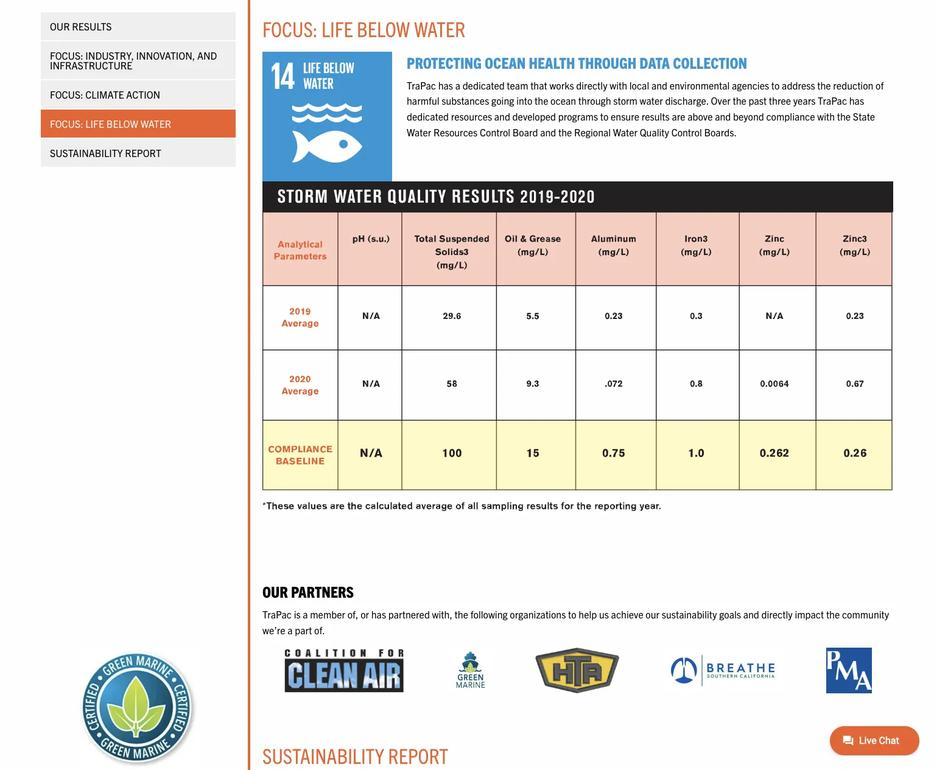 Task type: describe. For each thing, give the bounding box(es) containing it.
1 horizontal spatial focus: life below water
[[262, 15, 465, 41]]

1 control from the left
[[480, 126, 510, 138]]

infrastructure
[[50, 59, 132, 71]]

local
[[629, 79, 649, 91]]

are
[[672, 110, 685, 122]]

0 horizontal spatial sustainability
[[50, 147, 123, 159]]

our
[[646, 608, 659, 620]]

health
[[529, 52, 575, 72]]

focus: life below water link
[[41, 110, 236, 138]]

over
[[711, 95, 731, 107]]

impact
[[795, 608, 824, 620]]

a for member
[[303, 608, 308, 620]]

with,
[[432, 608, 452, 620]]

1 horizontal spatial has
[[438, 79, 453, 91]]

focus: climate action link
[[41, 80, 236, 108]]

and down developed
[[540, 126, 556, 138]]

three
[[769, 95, 791, 107]]

protecting
[[407, 52, 482, 72]]

1 vertical spatial has
[[849, 95, 864, 107]]

water
[[640, 95, 663, 107]]

quality
[[640, 126, 669, 138]]

resources
[[434, 126, 478, 138]]

1 vertical spatial trapac
[[818, 95, 847, 107]]

following
[[470, 608, 508, 620]]

focus: industry, innovation, and infrastructure
[[50, 49, 217, 71]]

1 horizontal spatial below
[[357, 15, 410, 41]]

sustainability report inside sustainability report link
[[50, 147, 161, 159]]

through
[[578, 95, 611, 107]]

focus: for focus: industry, innovation, and infrastructure 'link'
[[50, 49, 83, 61]]

into
[[516, 95, 532, 107]]

a for dedicated
[[455, 79, 460, 91]]

of
[[876, 79, 884, 91]]

trapac is a member of, or has partnered with, the following organizations to help us achieve our sustainability goals and directly impact the community we're a part of.
[[262, 608, 889, 636]]

results
[[72, 20, 112, 32]]

we're
[[262, 624, 285, 636]]

and down going
[[494, 110, 510, 122]]

directly inside the trapac is a member of, or has partnered with, the following organizations to help us achieve our sustainability goals and directly impact the community we're a part of.
[[761, 608, 793, 620]]

1 vertical spatial focus: life below water
[[50, 118, 171, 130]]

through
[[578, 52, 636, 72]]

is
[[294, 608, 301, 620]]

0 horizontal spatial a
[[288, 624, 293, 636]]

and
[[197, 49, 217, 61]]

2 water from the left
[[613, 126, 638, 138]]

2 control from the left
[[671, 126, 702, 138]]

0 vertical spatial water
[[414, 15, 465, 41]]

our partners
[[262, 581, 354, 601]]

going
[[491, 95, 514, 107]]

partnered
[[388, 608, 430, 620]]

that
[[530, 79, 547, 91]]

the right with,
[[455, 608, 468, 620]]

discharge.
[[665, 95, 709, 107]]

has inside the trapac is a member of, or has partnered with, the following organizations to help us achieve our sustainability goals and directly impact the community we're a part of.
[[371, 608, 386, 620]]

1 vertical spatial report
[[388, 742, 448, 769]]

1 horizontal spatial to
[[600, 110, 609, 122]]

goals
[[719, 608, 741, 620]]

the up beyond at the right top
[[733, 95, 746, 107]]

harmful
[[407, 95, 439, 107]]

above
[[688, 110, 713, 122]]

ocean
[[551, 95, 576, 107]]

achieve
[[611, 608, 643, 620]]

0 horizontal spatial dedicated
[[407, 110, 449, 122]]

resources
[[451, 110, 492, 122]]

directly inside trapac has a dedicated team that works directly with local and environmental agencies to address the reduction of harmful substances going into the ocean through storm water discharge. over the past three years trapac has dedicated resources and developed programs to ensure results are above and beyond compliance with the state water resources control board and the regional water quality control boards.
[[576, 79, 607, 91]]

compliance
[[766, 110, 815, 122]]

to inside the trapac is a member of, or has partnered with, the following organizations to help us achieve our sustainability goals and directly impact the community we're a part of.
[[568, 608, 576, 620]]

beyond
[[733, 110, 764, 122]]

1 vertical spatial sustainability report
[[262, 742, 448, 769]]

innovation,
[[136, 49, 195, 61]]

climate
[[85, 88, 124, 100]]

and up "water"
[[651, 79, 667, 91]]

or
[[361, 608, 369, 620]]

collection
[[673, 52, 747, 72]]



Task type: locate. For each thing, give the bounding box(es) containing it.
1 vertical spatial our
[[262, 581, 288, 601]]

directly up through
[[576, 79, 607, 91]]

address
[[782, 79, 815, 91]]

the right impact
[[826, 608, 840, 620]]

0 horizontal spatial sustainability report
[[50, 147, 161, 159]]

trapac down reduction
[[818, 95, 847, 107]]

organizations
[[510, 608, 566, 620]]

ocean
[[485, 52, 526, 72]]

a left part
[[288, 624, 293, 636]]

to up three
[[771, 79, 780, 91]]

0 horizontal spatial our
[[50, 20, 70, 32]]

control down the are
[[671, 126, 702, 138]]

focus: for focus: life below water link
[[50, 118, 83, 130]]

and inside the trapac is a member of, or has partnered with, the following organizations to help us achieve our sustainability goals and directly impact the community we're a part of.
[[743, 608, 759, 620]]

focus: for focus: climate action link
[[50, 88, 83, 100]]

our up "we're"
[[262, 581, 288, 601]]

dedicated down harmful
[[407, 110, 449, 122]]

0 horizontal spatial report
[[125, 147, 161, 159]]

sustainability report
[[50, 147, 161, 159], [262, 742, 448, 769]]

1 vertical spatial with
[[817, 110, 835, 122]]

our for our partners
[[262, 581, 288, 601]]

0 vertical spatial our
[[50, 20, 70, 32]]

partners
[[291, 581, 354, 601]]

developed
[[512, 110, 556, 122]]

report
[[125, 147, 161, 159], [388, 742, 448, 769]]

water down action
[[140, 118, 171, 130]]

2 horizontal spatial has
[[849, 95, 864, 107]]

1 water from the left
[[407, 126, 431, 138]]

0 horizontal spatial directly
[[576, 79, 607, 91]]

the down that
[[535, 95, 548, 107]]

the left state
[[837, 110, 851, 122]]

water
[[414, 15, 465, 41], [140, 118, 171, 130]]

agencies
[[732, 79, 769, 91]]

dedicated up substances
[[463, 79, 505, 91]]

0 vertical spatial focus: life below water
[[262, 15, 465, 41]]

state
[[853, 110, 875, 122]]

1 horizontal spatial water
[[613, 126, 638, 138]]

sustainability
[[50, 147, 123, 159], [262, 742, 384, 769]]

protecting ocean health through data collection
[[407, 52, 747, 72]]

1 vertical spatial directly
[[761, 608, 793, 620]]

ensure
[[611, 110, 639, 122]]

our for our results
[[50, 20, 70, 32]]

the down programs
[[558, 126, 572, 138]]

community
[[842, 608, 889, 620]]

1 vertical spatial to
[[600, 110, 609, 122]]

our results
[[50, 20, 112, 32]]

substances
[[442, 95, 489, 107]]

focus:
[[262, 15, 318, 41], [50, 49, 83, 61], [50, 88, 83, 100], [50, 118, 83, 130]]

0 horizontal spatial trapac
[[262, 608, 292, 620]]

results
[[642, 110, 670, 122]]

0 horizontal spatial with
[[610, 79, 627, 91]]

focus: life below water
[[262, 15, 465, 41], [50, 118, 171, 130]]

environmental
[[670, 79, 730, 91]]

0 vertical spatial report
[[125, 147, 161, 159]]

a right 'is'
[[303, 608, 308, 620]]

directly
[[576, 79, 607, 91], [761, 608, 793, 620]]

0 vertical spatial has
[[438, 79, 453, 91]]

1 horizontal spatial with
[[817, 110, 835, 122]]

a up substances
[[455, 79, 460, 91]]

0 vertical spatial dedicated
[[463, 79, 505, 91]]

sustainability report link
[[41, 139, 236, 167]]

and down over
[[715, 110, 731, 122]]

has right or
[[371, 608, 386, 620]]

0 horizontal spatial to
[[568, 608, 576, 620]]

2 vertical spatial to
[[568, 608, 576, 620]]

with right the compliance
[[817, 110, 835, 122]]

trapac has a dedicated team that works directly with local and environmental agencies to address the reduction of harmful substances going into the ocean through storm water discharge. over the past three years trapac has dedicated resources and developed programs to ensure results are above and beyond compliance with the state water resources control board and the regional water quality control boards.
[[407, 79, 884, 138]]

dedicated
[[463, 79, 505, 91], [407, 110, 449, 122]]

1 horizontal spatial sustainability
[[262, 742, 384, 769]]

0 vertical spatial sustainability
[[50, 147, 123, 159]]

1 vertical spatial sustainability
[[262, 742, 384, 769]]

0 vertical spatial a
[[455, 79, 460, 91]]

1 horizontal spatial report
[[388, 742, 448, 769]]

1 vertical spatial below
[[106, 118, 138, 130]]

0 vertical spatial below
[[357, 15, 410, 41]]

trapac inside the trapac is a member of, or has partnered with, the following organizations to help us achieve our sustainability goals and directly impact the community we're a part of.
[[262, 608, 292, 620]]

below
[[357, 15, 410, 41], [106, 118, 138, 130]]

industry,
[[85, 49, 134, 61]]

1 vertical spatial water
[[140, 118, 171, 130]]

2 horizontal spatial trapac
[[818, 95, 847, 107]]

focus: industry, innovation, and infrastructure link
[[41, 41, 236, 79]]

member
[[310, 608, 345, 620]]

0 vertical spatial directly
[[576, 79, 607, 91]]

water down harmful
[[407, 126, 431, 138]]

0 horizontal spatial water
[[407, 126, 431, 138]]

to down through
[[600, 110, 609, 122]]

programs
[[558, 110, 598, 122]]

1 vertical spatial life
[[85, 118, 104, 130]]

reduction
[[833, 79, 873, 91]]

water
[[407, 126, 431, 138], [613, 126, 638, 138]]

to
[[771, 79, 780, 91], [600, 110, 609, 122], [568, 608, 576, 620]]

1 horizontal spatial sustainability report
[[262, 742, 448, 769]]

a
[[455, 79, 460, 91], [303, 608, 308, 620], [288, 624, 293, 636]]

with up storm
[[610, 79, 627, 91]]

of,
[[347, 608, 358, 620]]

has down protecting
[[438, 79, 453, 91]]

2 vertical spatial trapac
[[262, 608, 292, 620]]

a inside trapac has a dedicated team that works directly with local and environmental agencies to address the reduction of harmful substances going into the ocean through storm water discharge. over the past three years trapac has dedicated resources and developed programs to ensure results are above and beyond compliance with the state water resources control board and the regional water quality control boards.
[[455, 79, 460, 91]]

to left help
[[568, 608, 576, 620]]

years
[[793, 95, 816, 107]]

control
[[480, 126, 510, 138], [671, 126, 702, 138]]

trapac up "we're"
[[262, 608, 292, 620]]

directly left impact
[[761, 608, 793, 620]]

has
[[438, 79, 453, 91], [849, 95, 864, 107], [371, 608, 386, 620]]

and
[[651, 79, 667, 91], [494, 110, 510, 122], [715, 110, 731, 122], [540, 126, 556, 138], [743, 608, 759, 620]]

0 horizontal spatial focus: life below water
[[50, 118, 171, 130]]

0 vertical spatial to
[[771, 79, 780, 91]]

1 horizontal spatial a
[[303, 608, 308, 620]]

0 vertical spatial life
[[322, 15, 353, 41]]

0 horizontal spatial water
[[140, 118, 171, 130]]

focus: inside focus: industry, innovation, and infrastructure
[[50, 49, 83, 61]]

past
[[749, 95, 767, 107]]

has down reduction
[[849, 95, 864, 107]]

water up protecting
[[414, 15, 465, 41]]

0 horizontal spatial control
[[480, 126, 510, 138]]

2 horizontal spatial to
[[771, 79, 780, 91]]

trapac up harmful
[[407, 79, 436, 91]]

2 vertical spatial a
[[288, 624, 293, 636]]

1 horizontal spatial life
[[322, 15, 353, 41]]

0 horizontal spatial has
[[371, 608, 386, 620]]

trapac
[[407, 79, 436, 91], [818, 95, 847, 107], [262, 608, 292, 620]]

trapac for trapac is a member of, or has partnered with, the following organizations to help us achieve our sustainability goals and directly impact the community we're a part of.
[[262, 608, 292, 620]]

focus: climate action
[[50, 88, 160, 100]]

of.
[[314, 624, 325, 636]]

works
[[549, 79, 574, 91]]

action
[[126, 88, 160, 100]]

data
[[639, 52, 670, 72]]

our inside our results link
[[50, 20, 70, 32]]

2 horizontal spatial a
[[455, 79, 460, 91]]

1 horizontal spatial water
[[414, 15, 465, 41]]

0 vertical spatial with
[[610, 79, 627, 91]]

team
[[507, 79, 528, 91]]

boards.
[[704, 126, 737, 138]]

the right address
[[817, 79, 831, 91]]

water down ensure
[[613, 126, 638, 138]]

part
[[295, 624, 312, 636]]

life
[[322, 15, 353, 41], [85, 118, 104, 130]]

our left results
[[50, 20, 70, 32]]

0 horizontal spatial below
[[106, 118, 138, 130]]

1 horizontal spatial dedicated
[[463, 79, 505, 91]]

control down resources
[[480, 126, 510, 138]]

us
[[599, 608, 609, 620]]

0 vertical spatial trapac
[[407, 79, 436, 91]]

and right goals
[[743, 608, 759, 620]]

our
[[50, 20, 70, 32], [262, 581, 288, 601]]

regional
[[574, 126, 611, 138]]

1 vertical spatial dedicated
[[407, 110, 449, 122]]

0 horizontal spatial life
[[85, 118, 104, 130]]

sustainability
[[662, 608, 717, 620]]

1 horizontal spatial directly
[[761, 608, 793, 620]]

help
[[579, 608, 597, 620]]

trapac for trapac has a dedicated team that works directly with local and environmental agencies to address the reduction of harmful substances going into the ocean through storm water discharge. over the past three years trapac has dedicated resources and developed programs to ensure results are above and beyond compliance with the state water resources control board and the regional water quality control boards.
[[407, 79, 436, 91]]

1 horizontal spatial control
[[671, 126, 702, 138]]

2 vertical spatial has
[[371, 608, 386, 620]]

storm
[[613, 95, 637, 107]]

1 horizontal spatial our
[[262, 581, 288, 601]]

our results link
[[41, 12, 236, 40]]

1 vertical spatial a
[[303, 608, 308, 620]]

board
[[513, 126, 538, 138]]

1 horizontal spatial trapac
[[407, 79, 436, 91]]

0 vertical spatial sustainability report
[[50, 147, 161, 159]]



Task type: vqa. For each thing, say whether or not it's contained in the screenshot.
left days,
no



